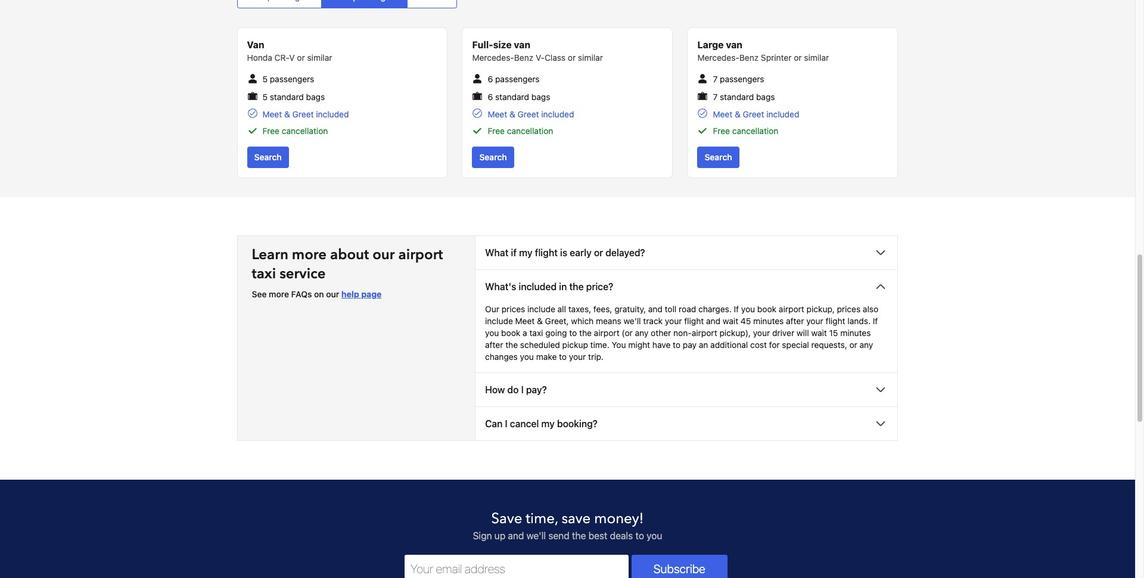 Task type: locate. For each thing, give the bounding box(es) containing it.
v
[[289, 53, 295, 63]]

sprinter
[[761, 53, 792, 63]]

prices right our
[[502, 304, 525, 314]]

0 horizontal spatial van
[[514, 40, 530, 50]]

bags down 7 passengers
[[756, 92, 775, 102]]

and right up
[[508, 530, 524, 541]]

how do i pay?
[[485, 384, 547, 395]]

0 vertical spatial 5
[[263, 74, 268, 84]]

0 horizontal spatial search button
[[247, 147, 289, 168]]

free down 5 standard bags
[[263, 126, 280, 136]]

1 horizontal spatial greet
[[518, 109, 539, 119]]

our
[[373, 245, 395, 265], [326, 289, 339, 299]]

1 horizontal spatial i
[[521, 384, 524, 395]]

included inside dropdown button
[[519, 281, 557, 292]]

is
[[560, 247, 567, 258]]

0 horizontal spatial standard
[[270, 92, 304, 102]]

0 horizontal spatial my
[[519, 247, 532, 258]]

my right cancel
[[541, 418, 555, 429]]

0 horizontal spatial include
[[485, 316, 513, 326]]

standard down 7 passengers
[[720, 92, 754, 102]]

1 horizontal spatial any
[[860, 340, 873, 350]]

5 down 5 passengers
[[263, 92, 268, 102]]

1 vertical spatial we'll
[[527, 530, 546, 541]]

greet for mercedes-
[[743, 109, 764, 119]]

passengers
[[270, 74, 314, 84], [495, 74, 540, 84], [720, 74, 764, 84]]

cr-
[[275, 53, 289, 63]]

benz inside full-size van mercedes-benz v-class or similar
[[514, 53, 533, 63]]

2 horizontal spatial and
[[706, 316, 721, 326]]

save time, save money! sign up and we'll send the best deals to you
[[473, 509, 662, 541]]

included down 5 standard bags
[[316, 109, 349, 119]]

we'll inside our prices include all taxes, fees, gratuity, and toll road charges. if you book airport pickup, prices also include meet & greet, which means we'll track your flight and wait 45 minutes after your flight lands. if you book a taxi going to the airport (or any other non-airport pickup), your driver will wait 15 minutes after the scheduled pickup time. you might have to pay an additional cost for special requests, or any changes you make to your trip.
[[624, 316, 641, 326]]

passengers up 5 standard bags
[[270, 74, 314, 84]]

to right deals at the right bottom of the page
[[636, 530, 644, 541]]

meet up 'a'
[[515, 316, 535, 326]]

1 mercedes- from the left
[[472, 53, 514, 63]]

2 horizontal spatial cancellation
[[732, 126, 778, 136]]

0 horizontal spatial similar
[[307, 53, 332, 63]]

meet down 7 standard bags
[[713, 109, 733, 119]]

1 vertical spatial after
[[485, 340, 503, 350]]

money!
[[594, 509, 644, 529]]

after up will
[[786, 316, 804, 326]]

you right deals at the right bottom of the page
[[647, 530, 662, 541]]

or right v
[[297, 53, 305, 63]]

going
[[545, 328, 567, 338]]

or inside large van mercedes-benz sprinter or similar
[[794, 53, 802, 63]]

any down lands.
[[860, 340, 873, 350]]

7 down 7 passengers
[[713, 92, 718, 102]]

if right charges.
[[734, 304, 739, 314]]

search button
[[247, 147, 289, 168], [472, 147, 514, 168], [698, 147, 739, 168]]

flight up 15
[[826, 316, 845, 326]]

means
[[596, 316, 621, 326]]

on
[[314, 289, 324, 299]]

meet & greet included down 5 standard bags
[[263, 109, 349, 119]]

1 prices from the left
[[502, 304, 525, 314]]

1 horizontal spatial taxi
[[529, 328, 543, 338]]

2 6 from the top
[[488, 92, 493, 102]]

free for mercedes-
[[713, 126, 730, 136]]

your down pickup,
[[806, 316, 823, 326]]

0 horizontal spatial cancellation
[[282, 126, 328, 136]]

3 search from the left
[[705, 152, 732, 162]]

search
[[254, 152, 282, 162], [479, 152, 507, 162], [705, 152, 732, 162]]

van right size on the left of page
[[514, 40, 530, 50]]

the up changes
[[505, 340, 518, 350]]

1 passengers from the left
[[270, 74, 314, 84]]

0 horizontal spatial search
[[254, 152, 282, 162]]

or
[[297, 53, 305, 63], [568, 53, 576, 63], [794, 53, 802, 63], [594, 247, 603, 258], [850, 340, 857, 350]]

booking?
[[557, 418, 598, 429]]

0 vertical spatial we'll
[[624, 316, 641, 326]]

the down which
[[579, 328, 592, 338]]

3 passengers from the left
[[720, 74, 764, 84]]

0 vertical spatial 6
[[488, 74, 493, 84]]

5 down the honda
[[263, 74, 268, 84]]

cancellation down 6 standard bags
[[507, 126, 553, 136]]

2 van from the left
[[726, 40, 743, 50]]

1 horizontal spatial and
[[648, 304, 663, 314]]

we'll down gratuity,
[[624, 316, 641, 326]]

pickup),
[[720, 328, 751, 338]]

pickup,
[[807, 304, 835, 314]]

wait
[[723, 316, 738, 326], [811, 328, 827, 338]]

include down our
[[485, 316, 513, 326]]

free down 6 standard bags
[[488, 126, 505, 136]]

cost
[[750, 340, 767, 350]]

2 search from the left
[[479, 152, 507, 162]]

standard down 6 passengers
[[495, 92, 529, 102]]

meet & greet included for van
[[488, 109, 574, 119]]

a
[[523, 328, 527, 338]]

included down 6 standard bags
[[541, 109, 574, 119]]

book up driver
[[757, 304, 777, 314]]

more right learn
[[292, 245, 327, 265]]

flight
[[535, 247, 558, 258], [684, 316, 704, 326], [826, 316, 845, 326]]

sign
[[473, 530, 492, 541]]

the inside save time, save money! sign up and we'll send the best deals to you
[[572, 530, 586, 541]]

1 similar from the left
[[307, 53, 332, 63]]

passengers up 7 standard bags
[[720, 74, 764, 84]]

i
[[521, 384, 524, 395], [505, 418, 508, 429]]

meet & greet included down 7 standard bags
[[713, 109, 799, 119]]

the
[[569, 281, 584, 292], [579, 328, 592, 338], [505, 340, 518, 350], [572, 530, 586, 541]]

your
[[665, 316, 682, 326], [806, 316, 823, 326], [753, 328, 770, 338], [569, 352, 586, 362]]

3 similar from the left
[[804, 53, 829, 63]]

meet & greet included down 6 standard bags
[[488, 109, 574, 119]]

free for van
[[488, 126, 505, 136]]

0 vertical spatial book
[[757, 304, 777, 314]]

included for van
[[541, 109, 574, 119]]

1 vertical spatial any
[[860, 340, 873, 350]]

more
[[292, 245, 327, 265], [269, 289, 289, 299]]

our right about at the left
[[373, 245, 395, 265]]

1 vertical spatial 6
[[488, 92, 493, 102]]

&
[[284, 109, 290, 119], [510, 109, 515, 119], [735, 109, 741, 119], [537, 316, 543, 326]]

cancellation down 7 standard bags
[[732, 126, 778, 136]]

2 horizontal spatial meet & greet included
[[713, 109, 799, 119]]

7
[[713, 74, 718, 84], [713, 92, 718, 102]]

after up changes
[[485, 340, 503, 350]]

1 horizontal spatial meet & greet included
[[488, 109, 574, 119]]

benz inside large van mercedes-benz sprinter or similar
[[739, 53, 759, 63]]

3 free from the left
[[713, 126, 730, 136]]

0 horizontal spatial mercedes-
[[472, 53, 514, 63]]

bags down 5 passengers
[[306, 92, 325, 102]]

2 passengers from the left
[[495, 74, 540, 84]]

meet & greet included for cr-
[[263, 109, 349, 119]]

& down 7 standard bags
[[735, 109, 741, 119]]

1 horizontal spatial search button
[[472, 147, 514, 168]]

0 vertical spatial i
[[521, 384, 524, 395]]

in
[[559, 281, 567, 292]]

2 standard from the left
[[495, 92, 529, 102]]

1 vertical spatial i
[[505, 418, 508, 429]]

similar right sprinter on the top right of page
[[804, 53, 829, 63]]

1 search from the left
[[254, 152, 282, 162]]

flight inside dropdown button
[[535, 247, 558, 258]]

have
[[652, 340, 671, 350]]

flight left 'is'
[[535, 247, 558, 258]]

1 horizontal spatial passengers
[[495, 74, 540, 84]]

pay?
[[526, 384, 547, 395]]

large van mercedes-benz sprinter or similar
[[698, 40, 829, 63]]

you
[[741, 304, 755, 314], [485, 328, 499, 338], [520, 352, 534, 362], [647, 530, 662, 541]]

book left 'a'
[[501, 328, 520, 338]]

similar right v
[[307, 53, 332, 63]]

1 vertical spatial my
[[541, 418, 555, 429]]

2 benz from the left
[[739, 53, 759, 63]]

mercedes- down large
[[698, 53, 739, 63]]

3 free cancellation from the left
[[713, 126, 778, 136]]

meet
[[263, 109, 282, 119], [488, 109, 507, 119], [713, 109, 733, 119], [515, 316, 535, 326]]

minutes down lands.
[[840, 328, 871, 338]]

wait left 15
[[811, 328, 827, 338]]

lands.
[[848, 316, 871, 326]]

(or
[[622, 328, 633, 338]]

meet inside our prices include all taxes, fees, gratuity, and toll road charges. if you book airport pickup, prices also include meet & greet, which means we'll track your flight and wait 45 minutes after your flight lands. if you book a taxi going to the airport (or any other non-airport pickup), your driver will wait 15 minutes after the scheduled pickup time. you might have to pay an additional cost for special requests, or any changes you make to your trip.
[[515, 316, 535, 326]]

1 horizontal spatial van
[[726, 40, 743, 50]]

7 passengers
[[713, 74, 764, 84]]

0 horizontal spatial after
[[485, 340, 503, 350]]

bags down 6 passengers
[[532, 92, 550, 102]]

or right "early"
[[594, 247, 603, 258]]

2 mercedes- from the left
[[698, 53, 739, 63]]

greet down 5 standard bags
[[292, 109, 314, 119]]

2 horizontal spatial standard
[[720, 92, 754, 102]]

free cancellation down 5 standard bags
[[263, 126, 328, 136]]

1 horizontal spatial free
[[488, 126, 505, 136]]

Your email address email field
[[405, 555, 628, 578]]

3 cancellation from the left
[[732, 126, 778, 136]]

road
[[679, 304, 696, 314]]

or right sprinter on the top right of page
[[794, 53, 802, 63]]

time.
[[590, 340, 610, 350]]

1 standard from the left
[[270, 92, 304, 102]]

1 vertical spatial minutes
[[840, 328, 871, 338]]

after
[[786, 316, 804, 326], [485, 340, 503, 350]]

minutes up driver
[[753, 316, 784, 326]]

book
[[757, 304, 777, 314], [501, 328, 520, 338]]

subscribe
[[654, 562, 705, 576]]

an
[[699, 340, 708, 350]]

0 vertical spatial more
[[292, 245, 327, 265]]

2 horizontal spatial free
[[713, 126, 730, 136]]

0 horizontal spatial our
[[326, 289, 339, 299]]

0 horizontal spatial free
[[263, 126, 280, 136]]

2 horizontal spatial passengers
[[720, 74, 764, 84]]

free cancellation down 7 standard bags
[[713, 126, 778, 136]]

all
[[558, 304, 566, 314]]

included
[[316, 109, 349, 119], [541, 109, 574, 119], [767, 109, 799, 119], [519, 281, 557, 292]]

van right large
[[726, 40, 743, 50]]

about
[[330, 245, 369, 265]]

or right the requests,
[[850, 340, 857, 350]]

0 horizontal spatial bags
[[306, 92, 325, 102]]

what's included in the price? button
[[476, 270, 898, 303]]

1 search button from the left
[[247, 147, 289, 168]]

included for mercedes-
[[767, 109, 799, 119]]

the down the save
[[572, 530, 586, 541]]

1 horizontal spatial if
[[873, 316, 878, 326]]

taxes,
[[568, 304, 591, 314]]

free
[[263, 126, 280, 136], [488, 126, 505, 136], [713, 126, 730, 136]]

1 horizontal spatial benz
[[739, 53, 759, 63]]

i right can
[[505, 418, 508, 429]]

your up cost
[[753, 328, 770, 338]]

2 bags from the left
[[532, 92, 550, 102]]

& inside our prices include all taxes, fees, gratuity, and toll road charges. if you book airport pickup, prices also include meet & greet, which means we'll track your flight and wait 45 minutes after your flight lands. if you book a taxi going to the airport (or any other non-airport pickup), your driver will wait 15 minutes after the scheduled pickup time. you might have to pay an additional cost for special requests, or any changes you make to your trip.
[[537, 316, 543, 326]]

greet down 6 standard bags
[[518, 109, 539, 119]]

mercedes- inside full-size van mercedes-benz v-class or similar
[[472, 53, 514, 63]]

standard
[[270, 92, 304, 102], [495, 92, 529, 102], [720, 92, 754, 102]]

mercedes-
[[472, 53, 514, 63], [698, 53, 739, 63]]

what
[[485, 247, 509, 258]]

2 vertical spatial and
[[508, 530, 524, 541]]

1 horizontal spatial similar
[[578, 53, 603, 63]]

meet down 6 standard bags
[[488, 109, 507, 119]]

2 horizontal spatial bags
[[756, 92, 775, 102]]

track
[[643, 316, 663, 326]]

you
[[612, 340, 626, 350]]

1 horizontal spatial prices
[[837, 304, 861, 314]]

you down scheduled
[[520, 352, 534, 362]]

& down 6 standard bags
[[510, 109, 515, 119]]

1 horizontal spatial standard
[[495, 92, 529, 102]]

1 horizontal spatial our
[[373, 245, 395, 265]]

0 horizontal spatial more
[[269, 289, 289, 299]]

any
[[635, 328, 649, 338], [860, 340, 873, 350]]

0 horizontal spatial wait
[[723, 316, 738, 326]]

6 down 6 passengers
[[488, 92, 493, 102]]

greet for cr-
[[292, 109, 314, 119]]

taxi inside our prices include all taxes, fees, gratuity, and toll road charges. if you book airport pickup, prices also include meet & greet, which means we'll track your flight and wait 45 minutes after your flight lands. if you book a taxi going to the airport (or any other non-airport pickup), your driver will wait 15 minutes after the scheduled pickup time. you might have to pay an additional cost for special requests, or any changes you make to your trip.
[[529, 328, 543, 338]]

2 5 from the top
[[263, 92, 268, 102]]

included left "in"
[[519, 281, 557, 292]]

0 horizontal spatial meet & greet included
[[263, 109, 349, 119]]

standard for cr-
[[270, 92, 304, 102]]

2 meet & greet included from the left
[[488, 109, 574, 119]]

0 horizontal spatial flight
[[535, 247, 558, 258]]

1 greet from the left
[[292, 109, 314, 119]]

i right do at the bottom left of the page
[[521, 384, 524, 395]]

3 greet from the left
[[743, 109, 764, 119]]

flight down road
[[684, 316, 704, 326]]

our right on
[[326, 289, 339, 299]]

and
[[648, 304, 663, 314], [706, 316, 721, 326], [508, 530, 524, 541]]

similar right class
[[578, 53, 603, 63]]

free for cr-
[[263, 126, 280, 136]]

cancellation down 5 standard bags
[[282, 126, 328, 136]]

standard down 5 passengers
[[270, 92, 304, 102]]

2 horizontal spatial search button
[[698, 147, 739, 168]]

1 horizontal spatial search
[[479, 152, 507, 162]]

i inside dropdown button
[[505, 418, 508, 429]]

search for van
[[479, 152, 507, 162]]

1 free cancellation from the left
[[263, 126, 328, 136]]

or right class
[[568, 53, 576, 63]]

& left greet,
[[537, 316, 543, 326]]

0 horizontal spatial free cancellation
[[263, 126, 328, 136]]

& down 5 standard bags
[[284, 109, 290, 119]]

0 horizontal spatial greet
[[292, 109, 314, 119]]

1 meet & greet included from the left
[[263, 109, 349, 119]]

3 search button from the left
[[698, 147, 739, 168]]

0 horizontal spatial prices
[[502, 304, 525, 314]]

delayed?
[[606, 247, 645, 258]]

greet for van
[[518, 109, 539, 119]]

bags for van
[[532, 92, 550, 102]]

to right make
[[559, 352, 567, 362]]

0 horizontal spatial i
[[505, 418, 508, 429]]

1 vertical spatial and
[[706, 316, 721, 326]]

airport
[[398, 245, 443, 265], [779, 304, 804, 314], [594, 328, 620, 338], [692, 328, 717, 338]]

include up greet,
[[527, 304, 555, 314]]

1 horizontal spatial free cancellation
[[488, 126, 553, 136]]

which
[[571, 316, 594, 326]]

i inside dropdown button
[[521, 384, 524, 395]]

3 standard from the left
[[720, 92, 754, 102]]

included down 7 standard bags
[[767, 109, 799, 119]]

taxi up see
[[252, 264, 276, 284]]

2 7 from the top
[[713, 92, 718, 102]]

to up pickup in the bottom of the page
[[569, 328, 577, 338]]

2 horizontal spatial similar
[[804, 53, 829, 63]]

wait up the "pickup),"
[[723, 316, 738, 326]]

taxi right 'a'
[[529, 328, 543, 338]]

my right if
[[519, 247, 532, 258]]

2 cancellation from the left
[[507, 126, 553, 136]]

0 vertical spatial wait
[[723, 316, 738, 326]]

0 horizontal spatial book
[[501, 328, 520, 338]]

1 6 from the top
[[488, 74, 493, 84]]

1 free from the left
[[263, 126, 280, 136]]

1 7 from the top
[[713, 74, 718, 84]]

minutes
[[753, 316, 784, 326], [840, 328, 871, 338]]

1 vertical spatial 5
[[263, 92, 268, 102]]

benz up 7 passengers
[[739, 53, 759, 63]]

& for mercedes-
[[735, 109, 741, 119]]

2 greet from the left
[[518, 109, 539, 119]]

standard for van
[[495, 92, 529, 102]]

and up 'track'
[[648, 304, 663, 314]]

can i cancel my booking? button
[[476, 407, 898, 440]]

1 vertical spatial 7
[[713, 92, 718, 102]]

free down 7 standard bags
[[713, 126, 730, 136]]

or inside the van honda cr-v or similar
[[297, 53, 305, 63]]

0 horizontal spatial taxi
[[252, 264, 276, 284]]

1 horizontal spatial mercedes-
[[698, 53, 739, 63]]

1 horizontal spatial after
[[786, 316, 804, 326]]

1 horizontal spatial bags
[[532, 92, 550, 102]]

your down toll
[[665, 316, 682, 326]]

van inside large van mercedes-benz sprinter or similar
[[726, 40, 743, 50]]

1 bags from the left
[[306, 92, 325, 102]]

6 up 6 standard bags
[[488, 74, 493, 84]]

0 horizontal spatial passengers
[[270, 74, 314, 84]]

mercedes- down size on the left of page
[[472, 53, 514, 63]]

cancellation for mercedes-
[[732, 126, 778, 136]]

1 horizontal spatial we'll
[[624, 316, 641, 326]]

we'll down time,
[[527, 530, 546, 541]]

1 horizontal spatial wait
[[811, 328, 827, 338]]

1 benz from the left
[[514, 53, 533, 63]]

free cancellation for mercedes-
[[713, 126, 778, 136]]

best
[[589, 530, 608, 541]]

or inside full-size van mercedes-benz v-class or similar
[[568, 53, 576, 63]]

0 horizontal spatial and
[[508, 530, 524, 541]]

2 horizontal spatial flight
[[826, 316, 845, 326]]

we'll
[[624, 316, 641, 326], [527, 530, 546, 541]]

van
[[514, 40, 530, 50], [726, 40, 743, 50]]

cancellation for cr-
[[282, 126, 328, 136]]

2 horizontal spatial search
[[705, 152, 732, 162]]

5 for 5 passengers
[[263, 74, 268, 84]]

benz left v-
[[514, 53, 533, 63]]

0 vertical spatial minutes
[[753, 316, 784, 326]]

free cancellation down 6 standard bags
[[488, 126, 553, 136]]

0 vertical spatial 7
[[713, 74, 718, 84]]

2 horizontal spatial greet
[[743, 109, 764, 119]]

& for cr-
[[284, 109, 290, 119]]

page
[[361, 289, 382, 299]]

search for cr-
[[254, 152, 282, 162]]

benz
[[514, 53, 533, 63], [739, 53, 759, 63]]

0 horizontal spatial benz
[[514, 53, 533, 63]]

similar
[[307, 53, 332, 63], [578, 53, 603, 63], [804, 53, 829, 63]]

you up 45
[[741, 304, 755, 314]]

2 horizontal spatial free cancellation
[[713, 126, 778, 136]]

2 similar from the left
[[578, 53, 603, 63]]

2 free cancellation from the left
[[488, 126, 553, 136]]

passengers for cr-
[[270, 74, 314, 84]]

0 horizontal spatial any
[[635, 328, 649, 338]]

0 vertical spatial our
[[373, 245, 395, 265]]

5
[[263, 74, 268, 84], [263, 92, 268, 102]]

1 vertical spatial taxi
[[529, 328, 543, 338]]

1 vertical spatial if
[[873, 316, 878, 326]]

greet down 7 standard bags
[[743, 109, 764, 119]]

2 search button from the left
[[472, 147, 514, 168]]

3 bags from the left
[[756, 92, 775, 102]]

taxi
[[252, 264, 276, 284], [529, 328, 543, 338]]

the right "in"
[[569, 281, 584, 292]]

7 up 7 standard bags
[[713, 74, 718, 84]]

1 horizontal spatial my
[[541, 418, 555, 429]]

2 free from the left
[[488, 126, 505, 136]]

more right see
[[269, 289, 289, 299]]

2 prices from the left
[[837, 304, 861, 314]]

prices up lands.
[[837, 304, 861, 314]]

bags for mercedes-
[[756, 92, 775, 102]]

1 cancellation from the left
[[282, 126, 328, 136]]

0 horizontal spatial we'll
[[527, 530, 546, 541]]

1 5 from the top
[[263, 74, 268, 84]]

meet & greet included
[[263, 109, 349, 119], [488, 109, 574, 119], [713, 109, 799, 119]]

1 van from the left
[[514, 40, 530, 50]]

3 meet & greet included from the left
[[713, 109, 799, 119]]



Task type: vqa. For each thing, say whether or not it's contained in the screenshot.
Lakes
no



Task type: describe. For each thing, give the bounding box(es) containing it.
5 passengers
[[263, 74, 314, 84]]

5 standard bags
[[263, 92, 325, 102]]

non-
[[673, 328, 692, 338]]

1 horizontal spatial minutes
[[840, 328, 871, 338]]

make
[[536, 352, 557, 362]]

also
[[863, 304, 879, 314]]

van
[[247, 40, 264, 50]]

what's included in the price? element
[[476, 303, 898, 373]]

0 horizontal spatial minutes
[[753, 316, 784, 326]]

price?
[[586, 281, 613, 292]]

7 standard bags
[[713, 92, 775, 102]]

large
[[698, 40, 724, 50]]

driver
[[772, 328, 794, 338]]

class
[[545, 53, 566, 63]]

what's
[[485, 281, 516, 292]]

to inside save time, save money! sign up and we'll send the best deals to you
[[636, 530, 644, 541]]

fees,
[[594, 304, 612, 314]]

cancel
[[510, 418, 539, 429]]

free cancellation for van
[[488, 126, 553, 136]]

bags for cr-
[[306, 92, 325, 102]]

help
[[341, 289, 359, 299]]

how do i pay? button
[[476, 373, 898, 406]]

1 vertical spatial include
[[485, 316, 513, 326]]

1 vertical spatial our
[[326, 289, 339, 299]]

you down our
[[485, 328, 499, 338]]

or inside our prices include all taxes, fees, gratuity, and toll road charges. if you book airport pickup, prices also include meet & greet, which means we'll track your flight and wait 45 minutes after your flight lands. if you book a taxi going to the airport (or any other non-airport pickup), your driver will wait 15 minutes after the scheduled pickup time. you might have to pay an additional cost for special requests, or any changes you make to your trip.
[[850, 340, 857, 350]]

toll
[[665, 304, 677, 314]]

our prices include all taxes, fees, gratuity, and toll road charges. if you book airport pickup, prices also include meet & greet, which means we'll track your flight and wait 45 minutes after your flight lands. if you book a taxi going to the airport (or any other non-airport pickup), your driver will wait 15 minutes after the scheduled pickup time. you might have to pay an additional cost for special requests, or any changes you make to your trip.
[[485, 304, 879, 362]]

airport inside learn more about our airport taxi service see more faqs on our help page
[[398, 245, 443, 265]]

v-
[[536, 53, 545, 63]]

meet & greet included for mercedes-
[[713, 109, 799, 119]]

search for mercedes-
[[705, 152, 732, 162]]

45
[[741, 316, 751, 326]]

if
[[511, 247, 517, 258]]

1 horizontal spatial flight
[[684, 316, 704, 326]]

learn more about our airport taxi service see more faqs on our help page
[[252, 245, 443, 299]]

gratuity,
[[615, 304, 646, 314]]

might
[[628, 340, 650, 350]]

to left pay
[[673, 340, 681, 350]]

similar inside large van mercedes-benz sprinter or similar
[[804, 53, 829, 63]]

faqs
[[291, 289, 312, 299]]

additional
[[710, 340, 748, 350]]

5 for 5 standard bags
[[263, 92, 268, 102]]

early
[[570, 247, 592, 258]]

greet,
[[545, 316, 569, 326]]

1 vertical spatial more
[[269, 289, 289, 299]]

what if my flight is early or delayed? button
[[476, 236, 898, 269]]

taxi inside learn more about our airport taxi service see more faqs on our help page
[[252, 264, 276, 284]]

honda
[[247, 53, 272, 63]]

changes
[[485, 352, 518, 362]]

full-
[[472, 40, 493, 50]]

save
[[562, 509, 591, 529]]

see
[[252, 289, 267, 299]]

6 for 6 standard bags
[[488, 92, 493, 102]]

1 vertical spatial wait
[[811, 328, 827, 338]]

included for cr-
[[316, 109, 349, 119]]

service
[[280, 264, 326, 284]]

the inside what's included in the price? dropdown button
[[569, 281, 584, 292]]

requests,
[[811, 340, 847, 350]]

1 horizontal spatial include
[[527, 304, 555, 314]]

or inside dropdown button
[[594, 247, 603, 258]]

how
[[485, 384, 505, 395]]

6 standard bags
[[488, 92, 550, 102]]

similar inside the van honda cr-v or similar
[[307, 53, 332, 63]]

deals
[[610, 530, 633, 541]]

do
[[507, 384, 519, 395]]

cancellation for van
[[507, 126, 553, 136]]

meet for cr-
[[263, 109, 282, 119]]

6 for 6 passengers
[[488, 74, 493, 84]]

sort results by element
[[237, 0, 898, 9]]

meet for mercedes-
[[713, 109, 733, 119]]

we'll inside save time, save money! sign up and we'll send the best deals to you
[[527, 530, 546, 541]]

save
[[491, 509, 522, 529]]

special
[[782, 340, 809, 350]]

0 vertical spatial after
[[786, 316, 804, 326]]

7 for 7 standard bags
[[713, 92, 718, 102]]

full-size van mercedes-benz v-class or similar
[[472, 40, 603, 63]]

my inside dropdown button
[[541, 418, 555, 429]]

& for van
[[510, 109, 515, 119]]

0 vertical spatial any
[[635, 328, 649, 338]]

subscribe button
[[631, 555, 728, 578]]

search button for van
[[472, 147, 514, 168]]

0 horizontal spatial if
[[734, 304, 739, 314]]

our
[[485, 304, 499, 314]]

pay
[[683, 340, 697, 350]]

help page link
[[341, 289, 382, 299]]

mercedes- inside large van mercedes-benz sprinter or similar
[[698, 53, 739, 63]]

my inside dropdown button
[[519, 247, 532, 258]]

charges.
[[698, 304, 732, 314]]

for
[[769, 340, 780, 350]]

1 horizontal spatial more
[[292, 245, 327, 265]]

passengers for mercedes-
[[720, 74, 764, 84]]

your down pickup in the bottom of the page
[[569, 352, 586, 362]]

search button for mercedes-
[[698, 147, 739, 168]]

can
[[485, 418, 503, 429]]

scheduled
[[520, 340, 560, 350]]

1 vertical spatial book
[[501, 328, 520, 338]]

learn
[[252, 245, 288, 265]]

search button for cr-
[[247, 147, 289, 168]]

van inside full-size van mercedes-benz v-class or similar
[[514, 40, 530, 50]]

other
[[651, 328, 671, 338]]

standard for mercedes-
[[720, 92, 754, 102]]

what if my flight is early or delayed?
[[485, 247, 645, 258]]

6 passengers
[[488, 74, 540, 84]]

will
[[797, 328, 809, 338]]

pickup
[[562, 340, 588, 350]]

van honda cr-v or similar
[[247, 40, 332, 63]]

up
[[494, 530, 506, 541]]

meet for van
[[488, 109, 507, 119]]

7 for 7 passengers
[[713, 74, 718, 84]]

similar inside full-size van mercedes-benz v-class or similar
[[578, 53, 603, 63]]

send
[[548, 530, 570, 541]]

0 vertical spatial and
[[648, 304, 663, 314]]

and inside save time, save money! sign up and we'll send the best deals to you
[[508, 530, 524, 541]]

15
[[829, 328, 838, 338]]

size
[[493, 40, 512, 50]]

you inside save time, save money! sign up and we'll send the best deals to you
[[647, 530, 662, 541]]

free cancellation for cr-
[[263, 126, 328, 136]]

passengers for van
[[495, 74, 540, 84]]

trip.
[[588, 352, 604, 362]]



